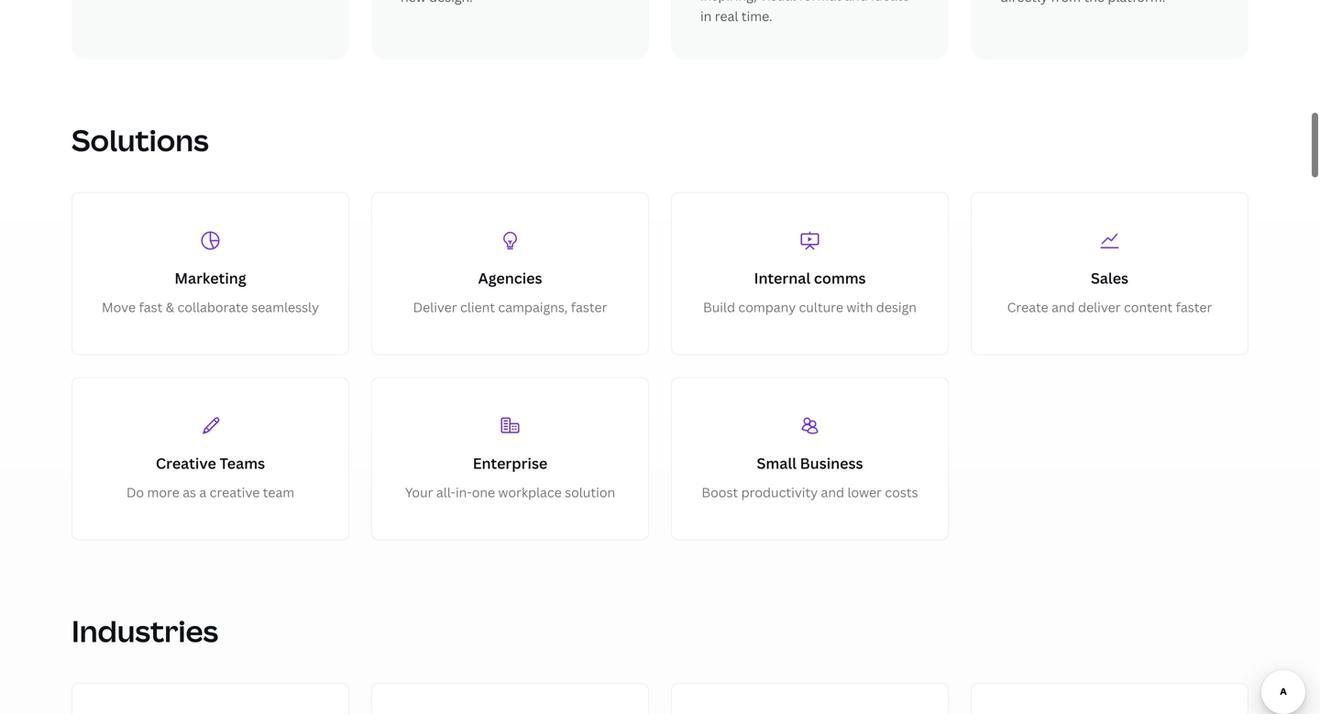 Task type: locate. For each thing, give the bounding box(es) containing it.
industries
[[72, 611, 218, 651]]

build company culture with design
[[703, 299, 917, 316]]

team
[[263, 484, 295, 501]]

1 horizontal spatial faster
[[1176, 299, 1213, 316]]

internal
[[754, 268, 811, 288]]

and down business
[[821, 484, 845, 501]]

create
[[1007, 299, 1049, 316]]

solution
[[565, 484, 615, 501]]

small business
[[757, 453, 863, 473]]

boost
[[702, 484, 738, 501]]

lower
[[848, 484, 882, 501]]

solutions
[[72, 120, 209, 160]]

1 horizontal spatial and
[[1052, 299, 1075, 316]]

&
[[166, 299, 174, 316]]

all-
[[436, 484, 456, 501]]

your
[[405, 484, 433, 501]]

your all-in-one workplace solution
[[405, 484, 615, 501]]

in-
[[456, 484, 472, 501]]

business
[[800, 453, 863, 473]]

culture
[[799, 299, 844, 316]]

faster
[[571, 299, 608, 316], [1176, 299, 1213, 316]]

create and deliver content faster
[[1007, 299, 1213, 316]]

deliver
[[1078, 299, 1121, 316]]

0 horizontal spatial faster
[[571, 299, 608, 316]]

faster right content
[[1176, 299, 1213, 316]]

move fast & collaborate seamlessly
[[102, 299, 319, 316]]

client
[[460, 299, 495, 316]]

deliver client campaigns, faster
[[413, 299, 608, 316]]

0 vertical spatial and
[[1052, 299, 1075, 316]]

workplace
[[498, 484, 562, 501]]

0 horizontal spatial and
[[821, 484, 845, 501]]

and right create
[[1052, 299, 1075, 316]]

collaborate
[[177, 299, 248, 316]]

faster right campaigns,
[[571, 299, 608, 316]]

2 faster from the left
[[1176, 299, 1213, 316]]

boost productivity and lower costs
[[702, 484, 918, 501]]

and
[[1052, 299, 1075, 316], [821, 484, 845, 501]]

agencies
[[478, 268, 542, 288]]

one
[[472, 484, 495, 501]]

creative teams
[[156, 453, 265, 473]]



Task type: describe. For each thing, give the bounding box(es) containing it.
move
[[102, 299, 136, 316]]

small
[[757, 453, 797, 473]]

creative
[[156, 453, 216, 473]]

do
[[126, 484, 144, 501]]

teams
[[220, 453, 265, 473]]

comms
[[814, 268, 866, 288]]

creative
[[210, 484, 260, 501]]

1 vertical spatial and
[[821, 484, 845, 501]]

productivity
[[741, 484, 818, 501]]

marketing
[[175, 268, 246, 288]]

campaigns,
[[498, 299, 568, 316]]

build
[[703, 299, 735, 316]]

deliver
[[413, 299, 457, 316]]

with
[[847, 299, 873, 316]]

internal comms
[[754, 268, 866, 288]]

costs
[[885, 484, 918, 501]]

more
[[147, 484, 180, 501]]

enterprise
[[473, 453, 548, 473]]

content
[[1124, 299, 1173, 316]]

design
[[876, 299, 917, 316]]

fast
[[139, 299, 163, 316]]

company
[[739, 299, 796, 316]]

sales
[[1091, 268, 1129, 288]]

as
[[183, 484, 196, 501]]

do more as a creative team
[[126, 484, 295, 501]]

1 faster from the left
[[571, 299, 608, 316]]

a
[[199, 484, 207, 501]]

seamlessly
[[251, 299, 319, 316]]



Task type: vqa. For each thing, say whether or not it's contained in the screenshot.


